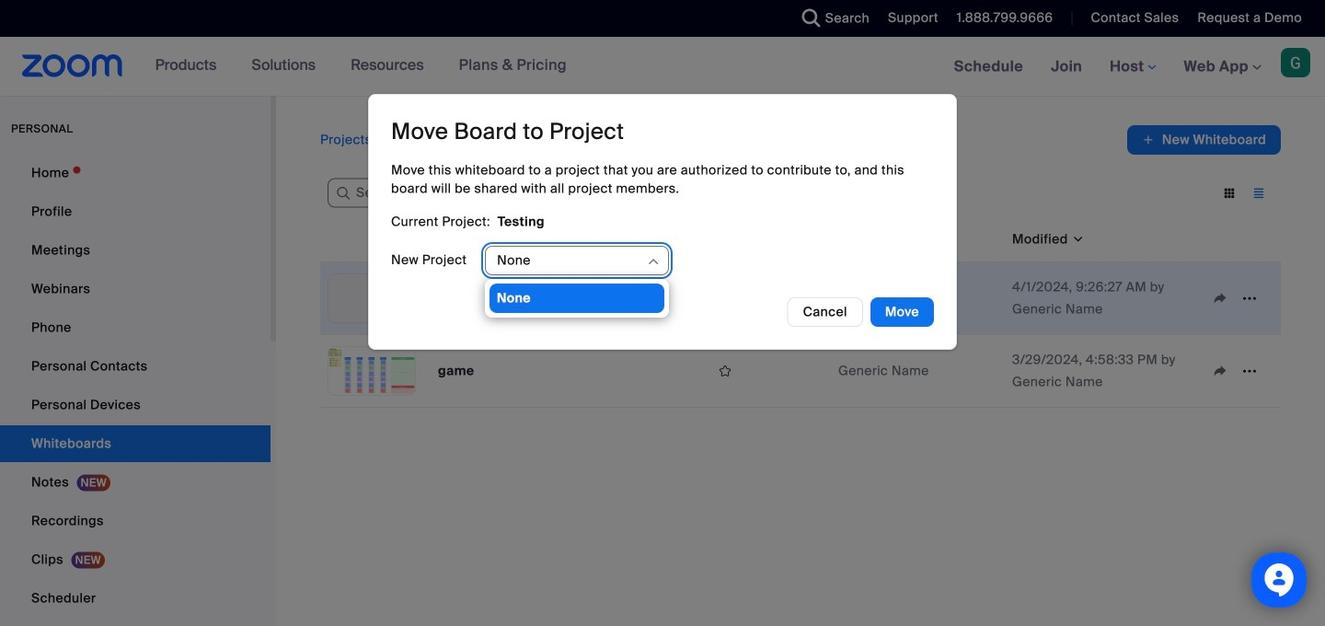 Task type: vqa. For each thing, say whether or not it's contained in the screenshot.
Personal Menu menu
yes



Task type: describe. For each thing, give the bounding box(es) containing it.
game element
[[438, 362, 475, 379]]

Search text field
[[328, 178, 484, 208]]

product information navigation
[[141, 37, 581, 96]]

temp element
[[438, 290, 472, 307]]

starred element
[[703, 217, 831, 262]]

arrow down image
[[476, 228, 493, 250]]

thumbnail of temp image
[[329, 274, 415, 322]]



Task type: locate. For each thing, give the bounding box(es) containing it.
dialog
[[368, 94, 957, 350]]

meetings navigation
[[941, 37, 1326, 97]]

banner
[[0, 37, 1326, 97]]

thumbnail of game image
[[329, 347, 415, 395]]

heading
[[391, 117, 624, 146]]

list mode, selected image
[[1245, 185, 1274, 202]]

grid mode, not selected image
[[1215, 185, 1245, 202]]

hide options image
[[646, 254, 661, 269]]

list box
[[490, 284, 665, 313]]

temp, modified at apr 01, 2024 by generic name, link image
[[328, 273, 416, 323]]

personal menu menu
[[0, 155, 271, 626]]

application
[[1128, 125, 1282, 155], [320, 217, 1282, 408], [711, 284, 824, 312], [711, 357, 824, 385]]



